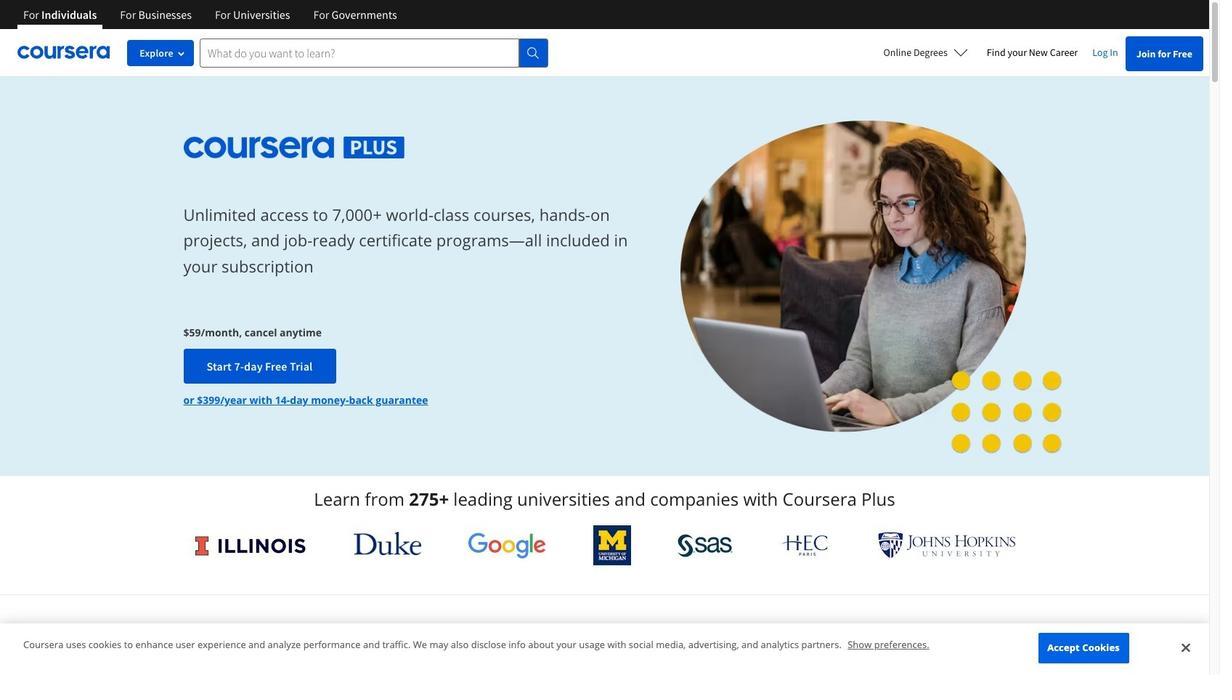 Task type: locate. For each thing, give the bounding box(es) containing it.
privacy alert dialog
[[0, 624, 1210, 675]]

coursera image
[[17, 41, 110, 64]]

None search field
[[200, 38, 549, 67]]

coursera plus image
[[184, 136, 405, 158]]

johns hopkins university image
[[878, 532, 1016, 559]]

google image
[[468, 532, 547, 559]]

duke university image
[[354, 532, 421, 555]]



Task type: describe. For each thing, give the bounding box(es) containing it.
hec paris image
[[780, 531, 831, 560]]

sas image
[[678, 534, 734, 557]]

What do you want to learn? text field
[[200, 38, 520, 67]]

banner navigation
[[12, 0, 409, 40]]

university of illinois at urbana-champaign image
[[194, 534, 307, 557]]

university of michigan image
[[594, 525, 631, 565]]



Task type: vqa. For each thing, say whether or not it's contained in the screenshot.
'For Teams'
no



